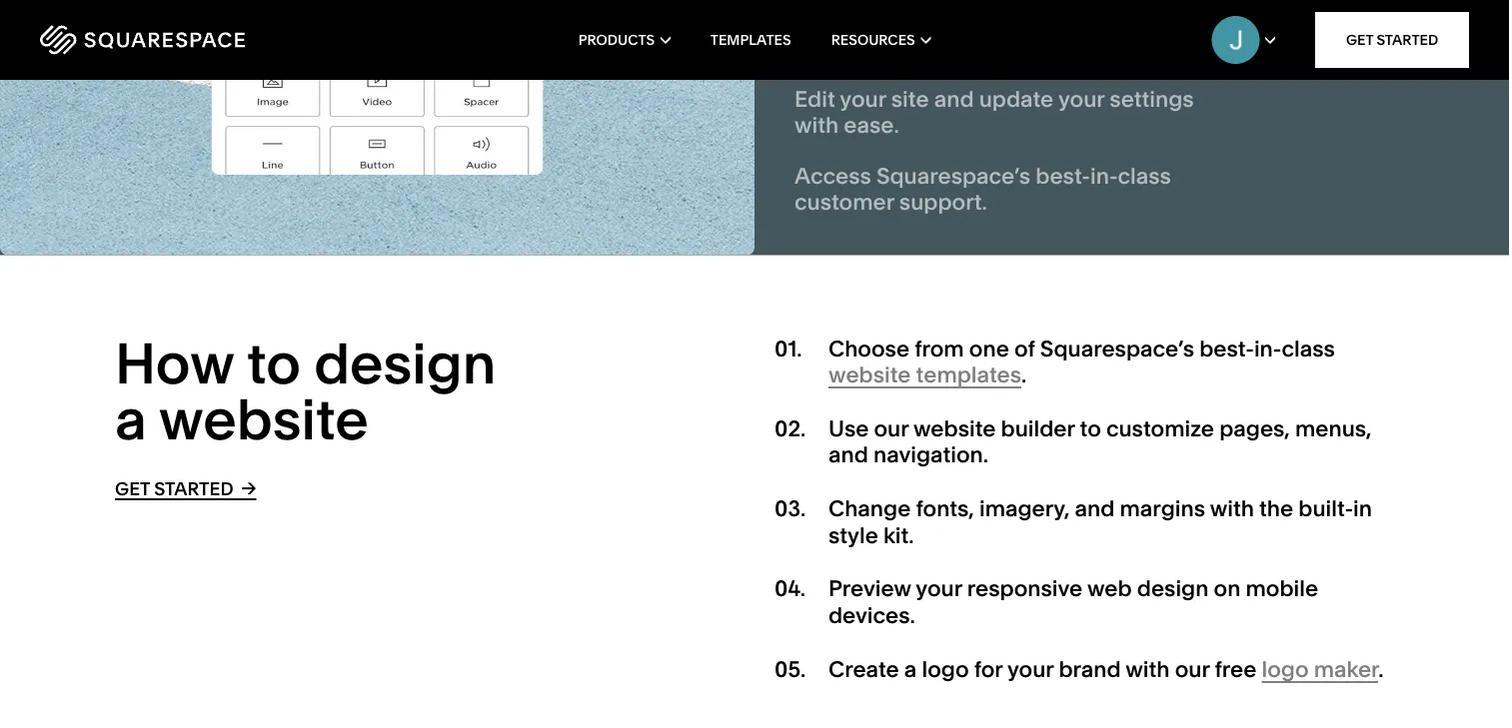 Task type: describe. For each thing, give the bounding box(es) containing it.
templates
[[710, 31, 791, 48]]

add
[[795, 35, 835, 62]]

use our website builder to customize pages, menus, and navigation.
[[829, 415, 1372, 468]]

squarespace logo link
[[40, 25, 326, 55]]

pages,
[[1219, 415, 1290, 442]]

and inside publish blog posts, upload images, and add new pages.
[[1164, 8, 1204, 35]]

get started
[[1346, 31, 1438, 48]]

blog
[[877, 8, 924, 35]]

design inside how to design a website
[[314, 329, 496, 398]]

style
[[829, 521, 878, 548]]

preview
[[829, 575, 911, 602]]

templates link
[[710, 0, 791, 80]]

to inside how to design a website
[[247, 329, 301, 398]]

a inside how to design a website
[[115, 385, 147, 454]]

update
[[979, 85, 1054, 112]]

2 logo from the left
[[1262, 656, 1309, 683]]

templates
[[916, 361, 1021, 388]]

your left 'site'
[[840, 85, 886, 112]]

with inside change fonts, imagery, and margins with the built-in style kit.
[[1210, 495, 1254, 522]]

squarespace's inside access squarespace's best-in-class customer support.
[[876, 162, 1031, 189]]

resources
[[831, 31, 915, 48]]

fonts,
[[916, 495, 974, 522]]

squarespace's inside choose from one of squarespace's best-in-class website templates .
[[1040, 335, 1194, 362]]

your inside preview your responsive web design on mobile devices.
[[916, 575, 962, 602]]

customize
[[1106, 415, 1214, 442]]

upload
[[998, 8, 1071, 35]]

your right update
[[1058, 85, 1105, 112]]

from
[[915, 335, 964, 362]]

and inside the use our website builder to customize pages, menus, and navigation.
[[829, 441, 868, 468]]

. inside choose from one of squarespace's best-in-class website templates .
[[1021, 361, 1027, 388]]

support.
[[899, 188, 987, 215]]

website inside how to design a website
[[159, 385, 369, 454]]

one
[[969, 335, 1009, 362]]

margins
[[1120, 495, 1205, 522]]

pages.
[[889, 35, 959, 62]]

get started link
[[1315, 12, 1469, 68]]

images,
[[1076, 8, 1159, 35]]

imagery,
[[979, 495, 1070, 522]]

built-
[[1299, 495, 1353, 522]]

get started →
[[115, 476, 256, 499]]

edit your site and update your settings with ease.
[[795, 85, 1194, 139]]

in
[[1353, 495, 1372, 522]]

free
[[1215, 656, 1257, 683]]

1 vertical spatial .
[[1378, 656, 1384, 683]]

our inside the use our website builder to customize pages, menus, and navigation.
[[874, 415, 909, 442]]

settings
[[1110, 85, 1194, 112]]

menus,
[[1295, 415, 1372, 442]]

get for get started →
[[115, 477, 150, 499]]

1 horizontal spatial with
[[1126, 656, 1170, 683]]

logo maker link
[[1262, 656, 1378, 684]]

customer
[[795, 188, 894, 215]]

1 horizontal spatial our
[[1175, 656, 1210, 683]]

on
[[1214, 575, 1241, 602]]

web
[[1087, 575, 1132, 602]]

mobile
[[1246, 575, 1318, 602]]

access
[[795, 162, 871, 189]]

get for get started
[[1346, 31, 1373, 48]]

and inside change fonts, imagery, and margins with the built-in style kit.
[[1075, 495, 1115, 522]]



Task type: vqa. For each thing, say whether or not it's contained in the screenshot.
skip button
no



Task type: locate. For each thing, give the bounding box(es) containing it.
0 horizontal spatial logo
[[922, 656, 969, 683]]

website inside choose from one of squarespace's best-in-class website templates .
[[829, 361, 911, 388]]

use
[[829, 415, 869, 442]]

1 vertical spatial squarespace's
[[1040, 335, 1194, 362]]

2 horizontal spatial with
[[1210, 495, 1254, 522]]

0 horizontal spatial with
[[795, 112, 839, 139]]

0 horizontal spatial our
[[874, 415, 909, 442]]

kit.
[[883, 521, 914, 548]]

publish
[[795, 8, 872, 35]]

squarespace's up customize
[[1040, 335, 1194, 362]]

website
[[829, 361, 911, 388], [159, 385, 369, 454], [913, 415, 996, 442]]

get
[[1346, 31, 1373, 48], [115, 477, 150, 499]]

your right preview
[[916, 575, 962, 602]]

1 vertical spatial our
[[1175, 656, 1210, 683]]

builder
[[1001, 415, 1075, 442]]

to
[[247, 329, 301, 398], [1080, 415, 1101, 442]]

1 vertical spatial to
[[1080, 415, 1101, 442]]

0 horizontal spatial best-
[[1036, 162, 1090, 189]]

1 vertical spatial in-
[[1254, 335, 1282, 362]]

website up use
[[829, 361, 911, 388]]

0 vertical spatial a
[[115, 385, 147, 454]]

site
[[891, 85, 929, 112]]

get inside get started →
[[115, 477, 150, 499]]

best-
[[1036, 162, 1090, 189], [1200, 335, 1254, 362]]

0 horizontal spatial .
[[1021, 361, 1027, 388]]

how to design a website
[[115, 329, 496, 454]]

0 vertical spatial .
[[1021, 361, 1027, 388]]

how
[[115, 329, 234, 398]]

1 vertical spatial design
[[1137, 575, 1209, 602]]

0 vertical spatial design
[[314, 329, 496, 398]]

0 vertical spatial in-
[[1090, 162, 1118, 189]]

0 horizontal spatial started
[[154, 477, 233, 499]]

1 vertical spatial with
[[1210, 495, 1254, 522]]

1 horizontal spatial class
[[1282, 335, 1335, 362]]

0 horizontal spatial class
[[1118, 162, 1171, 189]]

with right brand in the bottom of the page
[[1126, 656, 1170, 683]]

website up →
[[159, 385, 369, 454]]

class inside access squarespace's best-in-class customer support.
[[1118, 162, 1171, 189]]

design
[[314, 329, 496, 398], [1137, 575, 1209, 602]]

1 horizontal spatial a
[[904, 656, 917, 683]]

choose
[[829, 335, 910, 362]]

and right 'site'
[[934, 85, 974, 112]]

design inside preview your responsive web design on mobile devices.
[[1137, 575, 1209, 602]]

logo right free
[[1262, 656, 1309, 683]]

1 logo from the left
[[922, 656, 969, 683]]

0 horizontal spatial website
[[159, 385, 369, 454]]

and inside the edit your site and update your settings with ease.
[[934, 85, 974, 112]]

started for get started
[[1377, 31, 1438, 48]]

change fonts, imagery, and margins with the built-in style kit.
[[829, 495, 1372, 548]]

1 horizontal spatial best-
[[1200, 335, 1254, 362]]

products
[[578, 31, 655, 48]]

responsive
[[967, 575, 1083, 602]]

maker
[[1314, 656, 1378, 683]]

choose from one of squarespace's best-in-class website templates .
[[829, 335, 1335, 388]]

class up menus,
[[1282, 335, 1335, 362]]

website templates link
[[829, 361, 1021, 389]]

best- up pages,
[[1200, 335, 1254, 362]]

in- inside access squarespace's best-in-class customer support.
[[1090, 162, 1118, 189]]

1 horizontal spatial to
[[1080, 415, 1101, 442]]

and right images, at the top of the page
[[1164, 8, 1204, 35]]

started for get started →
[[154, 477, 233, 499]]

resources button
[[831, 0, 931, 80]]

best- inside access squarespace's best-in-class customer support.
[[1036, 162, 1090, 189]]

1 horizontal spatial squarespace's
[[1040, 335, 1194, 362]]

1 vertical spatial best-
[[1200, 335, 1254, 362]]

0 horizontal spatial a
[[115, 385, 147, 454]]

website down templates
[[913, 415, 996, 442]]

a right the create
[[904, 656, 917, 683]]

in- inside choose from one of squarespace's best-in-class website templates .
[[1254, 335, 1282, 362]]

our right use
[[874, 415, 909, 442]]

class down settings on the right
[[1118, 162, 1171, 189]]

1 horizontal spatial .
[[1378, 656, 1384, 683]]

edit
[[795, 85, 835, 112]]

best- inside choose from one of squarespace's best-in-class website templates .
[[1200, 335, 1254, 362]]

1 horizontal spatial design
[[1137, 575, 1209, 602]]

devices.
[[829, 602, 915, 629]]

brand
[[1059, 656, 1121, 683]]

create a logo for your brand with our free logo maker .
[[829, 656, 1384, 683]]

your right for at the right
[[1007, 656, 1054, 683]]

preview your responsive web design on mobile devices.
[[829, 575, 1318, 629]]

0 vertical spatial best-
[[1036, 162, 1090, 189]]

0 horizontal spatial design
[[314, 329, 496, 398]]

in- down settings on the right
[[1090, 162, 1118, 189]]

.
[[1021, 361, 1027, 388], [1378, 656, 1384, 683]]

0 vertical spatial squarespace's
[[876, 162, 1031, 189]]

2 vertical spatial with
[[1126, 656, 1170, 683]]

for
[[974, 656, 1003, 683]]

in- up pages,
[[1254, 335, 1282, 362]]

squarespace logo image
[[40, 25, 245, 55]]

with inside the edit your site and update your settings with ease.
[[795, 112, 839, 139]]

a up get started →
[[115, 385, 147, 454]]

and up change
[[829, 441, 868, 468]]

with
[[795, 112, 839, 139], [1210, 495, 1254, 522], [1126, 656, 1170, 683]]

squarespace's
[[876, 162, 1031, 189], [1040, 335, 1194, 362]]

to right builder
[[1080, 415, 1101, 442]]

publish blog posts, upload images, and add new pages.
[[795, 8, 1204, 62]]

access squarespace's best-in-class customer support.
[[795, 162, 1171, 215]]

0 vertical spatial get
[[1346, 31, 1373, 48]]

our left free
[[1175, 656, 1210, 683]]

1 vertical spatial get
[[115, 477, 150, 499]]

1 vertical spatial a
[[904, 656, 917, 683]]

0 horizontal spatial to
[[247, 329, 301, 398]]

the
[[1259, 495, 1293, 522]]

with left the
[[1210, 495, 1254, 522]]

1 horizontal spatial started
[[1377, 31, 1438, 48]]

logo
[[922, 656, 969, 683], [1262, 656, 1309, 683]]

to right the how
[[247, 329, 301, 398]]

website inside the use our website builder to customize pages, menus, and navigation.
[[913, 415, 996, 442]]

to inside the use our website builder to customize pages, menus, and navigation.
[[1080, 415, 1101, 442]]

with up 'access'
[[795, 112, 839, 139]]

started inside get started →
[[154, 477, 233, 499]]

0 vertical spatial class
[[1118, 162, 1171, 189]]

posts,
[[929, 8, 993, 35]]

navigation.
[[873, 441, 988, 468]]

our
[[874, 415, 909, 442], [1175, 656, 1210, 683]]

0 horizontal spatial in-
[[1090, 162, 1118, 189]]

0 vertical spatial to
[[247, 329, 301, 398]]

new
[[840, 35, 884, 62]]

1 horizontal spatial logo
[[1262, 656, 1309, 683]]

0 vertical spatial started
[[1377, 31, 1438, 48]]

your
[[840, 85, 886, 112], [1058, 85, 1105, 112], [916, 575, 962, 602], [1007, 656, 1054, 683]]

1 vertical spatial class
[[1282, 335, 1335, 362]]

change
[[829, 495, 911, 522]]

started
[[1377, 31, 1438, 48], [154, 477, 233, 499]]

products button
[[578, 0, 670, 80]]

1 horizontal spatial in-
[[1254, 335, 1282, 362]]

1 horizontal spatial website
[[829, 361, 911, 388]]

and down the use our website builder to customize pages, menus, and navigation.
[[1075, 495, 1115, 522]]

create
[[829, 656, 899, 683]]

2 horizontal spatial website
[[913, 415, 996, 442]]

of
[[1014, 335, 1035, 362]]

1 horizontal spatial get
[[1346, 31, 1373, 48]]

1 vertical spatial started
[[154, 477, 233, 499]]

logo left for at the right
[[922, 656, 969, 683]]

0 vertical spatial with
[[795, 112, 839, 139]]

in-
[[1090, 162, 1118, 189], [1254, 335, 1282, 362]]

0 vertical spatial our
[[874, 415, 909, 442]]

a
[[115, 385, 147, 454], [904, 656, 917, 683]]

ease.
[[844, 112, 899, 139]]

class
[[1118, 162, 1171, 189], [1282, 335, 1335, 362]]

and
[[1164, 8, 1204, 35], [934, 85, 974, 112], [829, 441, 868, 468], [1075, 495, 1115, 522]]

best- down update
[[1036, 162, 1090, 189]]

0 horizontal spatial get
[[115, 477, 150, 499]]

squarespace's down the edit your site and update your settings with ease.
[[876, 162, 1031, 189]]

class inside choose from one of squarespace's best-in-class website templates .
[[1282, 335, 1335, 362]]

→
[[241, 476, 256, 498]]

0 horizontal spatial squarespace's
[[876, 162, 1031, 189]]



